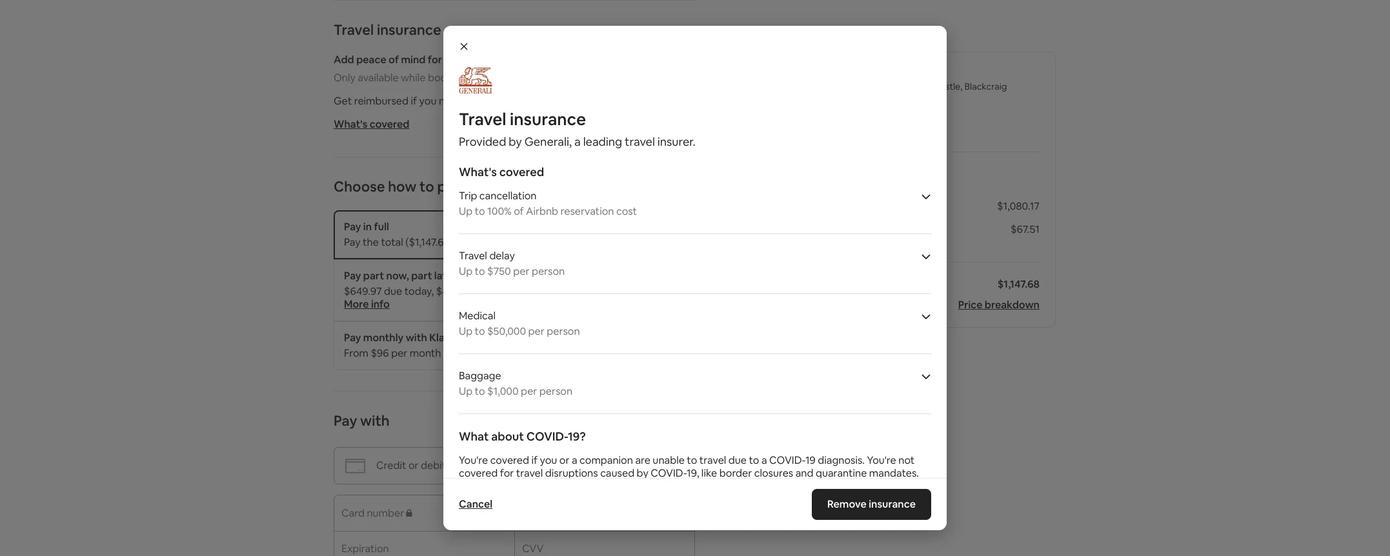 Task type: vqa. For each thing, say whether or not it's contained in the screenshot.
taxes
no



Task type: locate. For each thing, give the bounding box(es) containing it.
you're down what
[[459, 454, 488, 467]]

you
[[419, 94, 437, 108], [540, 454, 557, 467]]

you inside you're covered if you or a companion are unable to travel due to a covid-19 diagnosis. you're not covered for travel disruptions caused by covid-19, like border closures and quarantine mandates.
[[540, 454, 557, 467]]

more
[[344, 298, 369, 311], [604, 347, 629, 360]]

0 vertical spatial info
[[371, 298, 390, 311]]

1 vertical spatial with
[[406, 331, 427, 345]]

0 horizontal spatial and
[[639, 94, 657, 108]]

you're left not
[[867, 454, 897, 467]]

0 vertical spatial airbnb
[[526, 205, 558, 218]]

1 horizontal spatial airbnb
[[526, 205, 558, 218]]

1 horizontal spatial more info button
[[604, 347, 650, 360]]

to down medical
[[475, 325, 485, 338]]

0 vertical spatial $67.51
[[444, 53, 474, 67]]

2 vertical spatial person
[[540, 385, 573, 398]]

1 vertical spatial what's covered
[[459, 165, 544, 179]]

0 horizontal spatial info
[[371, 298, 390, 311]]

to right like
[[749, 454, 760, 467]]

1 horizontal spatial you're
[[867, 454, 897, 467]]

1 vertical spatial more
[[604, 347, 629, 360]]

available
[[358, 71, 399, 85]]

airbnb for trip cancellation
[[526, 205, 558, 218]]

if
[[411, 94, 417, 108], [532, 454, 538, 467]]

1 vertical spatial due
[[384, 285, 402, 298]]

0 vertical spatial travel insurance
[[334, 21, 442, 39]]

1 vertical spatial and
[[796, 467, 814, 480]]

1 horizontal spatial by
[[637, 467, 649, 480]]

a right border
[[762, 454, 767, 467]]

0 vertical spatial more
[[344, 298, 369, 311]]

3 up from the top
[[459, 325, 473, 338]]

for left the '12'
[[444, 347, 457, 360]]

($1,147.68).
[[406, 236, 456, 249]]

0 horizontal spatial more info button
[[344, 298, 390, 311]]

1 horizontal spatial if
[[532, 454, 538, 467]]

peace
[[356, 53, 387, 67]]

due right like
[[729, 454, 747, 467]]

a for covered
[[572, 454, 578, 467]]

0 horizontal spatial for
[[428, 53, 442, 67]]

person down may
[[540, 385, 573, 398]]

airbnb
[[526, 205, 558, 218], [483, 269, 516, 283]]

to left "$750"
[[475, 265, 485, 278]]

what's covered
[[334, 118, 410, 131], [459, 165, 544, 179]]

2 horizontal spatial due
[[729, 454, 747, 467]]

0 vertical spatial for
[[428, 53, 442, 67]]

2 vertical spatial for
[[500, 467, 514, 480]]

due down now,
[[384, 285, 402, 298]]

companion
[[580, 454, 633, 467]]

0 horizontal spatial if
[[411, 94, 417, 108]]

2 horizontal spatial covid-
[[770, 454, 806, 467]]

4 up from the top
[[459, 385, 473, 398]]

0 horizontal spatial what's covered
[[334, 118, 410, 131]]

part up $649.97
[[363, 269, 384, 283]]

1 horizontal spatial with
[[406, 331, 427, 345]]

0 horizontal spatial travel
[[516, 467, 543, 480]]

delays,
[[604, 94, 637, 108]]

interest
[[513, 347, 550, 360]]

if down while
[[411, 94, 417, 108]]

more info button right the apply.
[[604, 347, 650, 360]]

1 vertical spatial you
[[540, 454, 557, 467]]

what's covered inside travel insurance coverage details dialog
[[459, 165, 544, 179]]

for inside add peace of mind for $67.51 only available while booking.
[[428, 53, 442, 67]]

pay inside pay part now, part later with airbnb $649.97 due today,  $497.71 on dec 12, 2023. no extra fees. more info
[[344, 269, 361, 283]]

covid- right border
[[770, 454, 806, 467]]

travel left insurer.
[[625, 134, 655, 149]]

add peace of mind for $67.51 only available while booking.
[[334, 53, 474, 85]]

are
[[636, 454, 651, 467]]

per right $96
[[391, 347, 408, 360]]

what's covered down reimbursed
[[334, 118, 410, 131]]

up down medical
[[459, 325, 473, 338]]

per up interest
[[529, 325, 545, 338]]

1 vertical spatial info
[[632, 347, 650, 360]]

0 horizontal spatial by
[[509, 134, 522, 149]]

up down trip
[[459, 205, 473, 218]]

travel left or
[[516, 467, 543, 480]]

you for need
[[419, 94, 437, 108]]

a right or
[[572, 454, 578, 467]]

baggage
[[459, 369, 501, 383]]

by right caused
[[637, 467, 649, 480]]

and
[[639, 94, 657, 108], [796, 467, 814, 480]]

0 vertical spatial more info button
[[344, 298, 390, 311]]

0 horizontal spatial more
[[344, 298, 369, 311]]

person inside "baggage up to $1,000 per person"
[[540, 385, 573, 398]]

with inside pay part now, part later with airbnb $649.97 due today,  $497.71 on dec 12, 2023. no extra fees. more info
[[459, 269, 480, 283]]

only
[[334, 71, 356, 85]]

1 vertical spatial for
[[444, 347, 457, 360]]

up right later
[[459, 265, 473, 278]]

by inside you're covered if you or a companion are unable to travel due to a covid-19 diagnosis. you're not covered for travel disruptions caused by covid-19, like border closures and quarantine mandates.
[[637, 467, 649, 480]]

add
[[334, 53, 354, 67]]

covid- right are
[[651, 467, 687, 480]]

flight
[[577, 94, 602, 108]]

you for or
[[540, 454, 557, 467]]

1 horizontal spatial info
[[632, 347, 650, 360]]

person up may
[[547, 325, 580, 338]]

1 horizontal spatial part
[[411, 269, 432, 283]]

1 horizontal spatial due
[[511, 94, 529, 108]]

travel right 19,
[[700, 454, 727, 467]]

travel delay up to $750 per person
[[459, 249, 565, 278]]

0 horizontal spatial you
[[419, 94, 437, 108]]

person
[[532, 265, 565, 278], [547, 325, 580, 338], [540, 385, 573, 398]]

to inside medical up to $50,000 per person
[[475, 325, 485, 338]]

0 horizontal spatial $67.51
[[444, 53, 474, 67]]

for right mind
[[428, 53, 442, 67]]

per right $1,000
[[521, 385, 537, 398]]

0 vertical spatial of
[[389, 53, 399, 67]]

closures
[[755, 467, 794, 480]]

2 vertical spatial due
[[729, 454, 747, 467]]

1 vertical spatial if
[[532, 454, 538, 467]]

travel
[[334, 21, 374, 39], [459, 108, 507, 130], [772, 223, 800, 236], [459, 249, 487, 263]]

klarna
[[430, 331, 460, 345]]

quarantine
[[816, 467, 867, 480]]

info
[[371, 298, 390, 311], [632, 347, 650, 360]]

$50,000
[[488, 325, 526, 338]]

$67.51 down $1,080.17
[[1011, 223, 1040, 236]]

highland
[[896, 81, 933, 92]]

info inside pay part now, part later with airbnb $649.97 due today,  $497.71 on dec 12, 2023. no extra fees. more info
[[371, 298, 390, 311]]

0 horizontal spatial travel insurance
[[334, 21, 442, 39]]

covid-
[[527, 429, 568, 444], [770, 454, 806, 467], [651, 467, 687, 480]]

person inside medical up to $50,000 per person
[[547, 325, 580, 338]]

$1,000
[[488, 385, 519, 398]]

$96
[[371, 347, 389, 360]]

airbnb down cancellation
[[526, 205, 558, 218]]

0 vertical spatial with
[[459, 269, 480, 283]]

travel
[[625, 134, 655, 149], [700, 454, 727, 467], [516, 467, 543, 480]]

1 vertical spatial more info button
[[604, 347, 650, 360]]

part
[[363, 269, 384, 283], [411, 269, 432, 283]]

how
[[388, 178, 417, 196]]

pay
[[344, 220, 361, 234], [344, 236, 361, 249], [344, 269, 361, 283], [344, 331, 361, 345], [334, 412, 357, 430]]

1 horizontal spatial travel
[[625, 134, 655, 149]]

you're covered if you or a companion are unable to travel due to a covid-19 diagnosis. you're not covered for travel disruptions caused by covid-19, like border closures and quarantine mandates.
[[459, 454, 919, 480]]

and right closures
[[796, 467, 814, 480]]

covered
[[490, 454, 529, 467], [459, 467, 498, 480]]

$67.51
[[444, 53, 474, 67], [1011, 223, 1040, 236]]

of left mind
[[389, 53, 399, 67]]

unable
[[653, 454, 685, 467]]

1 vertical spatial airbnb
[[483, 269, 516, 283]]

None radio
[[671, 221, 685, 235], [671, 270, 685, 284], [671, 221, 685, 235], [671, 270, 685, 284]]

if inside you're covered if you or a companion are unable to travel due to a covid-19 diagnosis. you're not covered for travel disruptions caused by covid-19, like border closures and quarantine mandates.
[[532, 454, 538, 467]]

due right cancel
[[511, 94, 529, 108]]

more info button
[[344, 298, 390, 311], [604, 347, 650, 360]]

1 vertical spatial travel insurance
[[772, 223, 848, 236]]

insurance
[[377, 21, 442, 39], [510, 108, 586, 130], [802, 223, 848, 236], [869, 498, 916, 511]]

info down now,
[[371, 298, 390, 311]]

by left "generali,"
[[509, 134, 522, 149]]

info right the apply.
[[632, 347, 650, 360]]

a inside travel insurance provided by generali, a leading travel insurer.
[[575, 134, 581, 149]]

per up 12,
[[513, 265, 530, 278]]

to inside "baggage up to $1,000 per person"
[[475, 385, 485, 398]]

None radio
[[671, 332, 685, 346]]

airbnb inside pay part now, part later with airbnb $649.97 due today,  $497.71 on dec 12, 2023. no extra fees. more info
[[483, 269, 516, 283]]

more info button up monthly
[[344, 298, 390, 311]]

of inside add peace of mind for $67.51 only available while booking.
[[389, 53, 399, 67]]

1 horizontal spatial what's covered
[[459, 165, 544, 179]]

per inside travel delay up to $750 per person
[[513, 265, 530, 278]]

0 horizontal spatial you're
[[459, 454, 488, 467]]

1 horizontal spatial more
[[604, 347, 629, 360]]

if down the what about covid-19?
[[532, 454, 538, 467]]

you left or
[[540, 454, 557, 467]]

to
[[465, 94, 476, 108], [532, 94, 542, 108], [420, 178, 434, 196], [475, 205, 485, 218], [475, 265, 485, 278], [475, 325, 485, 338], [475, 385, 485, 398], [687, 454, 697, 467], [749, 454, 760, 467]]

2 up from the top
[[459, 265, 473, 278]]

travel insurance
[[334, 21, 442, 39], [772, 223, 848, 236]]

1 horizontal spatial for
[[444, 347, 457, 360]]

0 vertical spatial if
[[411, 94, 417, 108]]

to down baggage
[[475, 385, 485, 398]]

due inside you're covered if you or a companion are unable to travel due to a covid-19 diagnosis. you're not covered for travel disruptions caused by covid-19, like border closures and quarantine mandates.
[[729, 454, 747, 467]]

by inside travel insurance provided by generali, a leading travel insurer.
[[509, 134, 522, 149]]

$67.51 up booking.
[[444, 53, 474, 67]]

0 vertical spatial person
[[532, 265, 565, 278]]

more info button for pay part now, part later with airbnb $649.97 due today,  $497.71 on dec 12, 2023. no extra fees. more info
[[344, 298, 390, 311]]

1 up from the top
[[459, 205, 473, 218]]

19,
[[687, 467, 699, 480]]

what's covered up cancellation
[[459, 165, 544, 179]]

travel inside travel insurance provided by generali, a leading travel insurer.
[[625, 134, 655, 149]]

airbnb up "dec"
[[483, 269, 516, 283]]

if for covered
[[532, 454, 538, 467]]

1 vertical spatial $67.51
[[1011, 223, 1040, 236]]

part up today,
[[411, 269, 432, 283]]

a left leading on the top left
[[575, 134, 581, 149]]

0 horizontal spatial due
[[384, 285, 402, 298]]

1 vertical spatial of
[[514, 205, 524, 218]]

for
[[428, 53, 442, 67], [444, 347, 457, 360], [500, 467, 514, 480]]

due inside pay part now, part later with airbnb $649.97 due today,  $497.71 on dec 12, 2023. no extra fees. more info
[[384, 285, 402, 298]]

1 vertical spatial by
[[637, 467, 649, 480]]

1 vertical spatial person
[[547, 325, 580, 338]]

0 vertical spatial you
[[419, 94, 437, 108]]

the
[[363, 236, 379, 249]]

and left more.
[[639, 94, 657, 108]]

person up no
[[532, 265, 565, 278]]

price breakdown button
[[959, 298, 1040, 312]]

1 horizontal spatial of
[[514, 205, 524, 218]]

0 horizontal spatial with
[[360, 412, 390, 430]]

or
[[560, 454, 570, 467]]

mandates.
[[870, 467, 919, 480]]

fees.
[[594, 285, 617, 298]]

for down about
[[500, 467, 514, 480]]

with
[[459, 269, 480, 283], [406, 331, 427, 345], [360, 412, 390, 430]]

pay inside the pay monthly with klarna from $96 per month for 12 months. interest may apply. more info
[[344, 331, 361, 345]]

you left need
[[419, 94, 437, 108]]

pay for in
[[344, 220, 361, 234]]

to left illness,
[[532, 94, 542, 108]]

more right the apply.
[[604, 347, 629, 360]]

$649.97
[[344, 285, 382, 298]]

covid- up or
[[527, 429, 568, 444]]

up inside trip cancellation up to 100% of airbnb reservation cost
[[459, 205, 473, 218]]

0 horizontal spatial part
[[363, 269, 384, 283]]

0 horizontal spatial airbnb
[[483, 269, 516, 283]]

1 horizontal spatial you
[[540, 454, 557, 467]]

pay part now, part later with airbnb $649.97 due today,  $497.71 on dec 12, 2023. no extra fees. more info
[[344, 269, 617, 311]]

of down cancellation
[[514, 205, 524, 218]]

0 horizontal spatial of
[[389, 53, 399, 67]]

in
[[363, 220, 372, 234]]

airbnb inside trip cancellation up to 100% of airbnb reservation cost
[[526, 205, 558, 218]]

more info button for pay monthly with klarna from $96 per month for 12 months. interest may apply. more info
[[604, 347, 650, 360]]

0 vertical spatial by
[[509, 134, 522, 149]]

more up monthly
[[344, 298, 369, 311]]

2 horizontal spatial for
[[500, 467, 514, 480]]

up down baggage
[[459, 385, 473, 398]]

trip cancellation up to 100% of airbnb reservation cost
[[459, 189, 637, 218]]

2 horizontal spatial with
[[459, 269, 480, 283]]

to down trip
[[475, 205, 485, 218]]

up
[[459, 205, 473, 218], [459, 265, 473, 278], [459, 325, 473, 338], [459, 385, 473, 398]]

0 vertical spatial and
[[639, 94, 657, 108]]

person for baggage up to $1,000 per person
[[540, 385, 573, 398]]

1 horizontal spatial and
[[796, 467, 814, 480]]

border
[[720, 467, 752, 480]]

0 vertical spatial what's covered
[[334, 118, 410, 131]]



Task type: describe. For each thing, give the bounding box(es) containing it.
leading
[[583, 134, 623, 149]]

more inside pay part now, part later with airbnb $649.97 due today,  $497.71 on dec 12, 2023. no extra fees. more info
[[344, 298, 369, 311]]

what
[[459, 429, 489, 444]]

12,
[[509, 285, 521, 298]]

like
[[702, 467, 717, 480]]

per inside the pay monthly with klarna from $96 per month for 12 months. interest may apply. more info
[[391, 347, 408, 360]]

on
[[473, 285, 485, 298]]

more inside the pay monthly with klarna from $96 per month for 12 months. interest may apply. more info
[[604, 347, 629, 360]]

medical
[[459, 309, 496, 323]]

per inside medical up to $50,000 per person
[[529, 325, 545, 338]]

$1,147.68
[[998, 278, 1040, 291]]

cancel
[[459, 498, 493, 511]]

covered up cancel
[[459, 467, 498, 480]]

0 vertical spatial due
[[511, 94, 529, 108]]

extra
[[567, 285, 592, 298]]

cancel button
[[453, 492, 499, 518]]

$1,080.17
[[998, 200, 1040, 213]]

caused
[[601, 467, 635, 480]]

up inside travel delay up to $750 per person
[[459, 265, 473, 278]]

apt
[[893, 92, 908, 104]]

today,
[[405, 285, 434, 298]]

2 you're from the left
[[867, 454, 897, 467]]

reimbursed
[[354, 94, 409, 108]]

months.
[[472, 347, 511, 360]]

covered down about
[[490, 454, 529, 467]]

choose
[[334, 178, 385, 196]]

generali logo image
[[459, 67, 493, 94]]

castle,
[[934, 81, 963, 92]]

more.
[[659, 94, 687, 108]]

get reimbursed if you need to cancel due to illness, flight delays, and more.
[[334, 94, 687, 108]]

cost
[[617, 205, 637, 218]]

while
[[401, 71, 426, 85]]

generali,
[[525, 134, 572, 149]]

what about covid-19?
[[459, 429, 586, 444]]

1 part from the left
[[363, 269, 384, 283]]

about
[[491, 429, 524, 444]]

pay for monthly
[[344, 331, 361, 345]]

pay
[[437, 178, 462, 196]]

illness,
[[544, 94, 575, 108]]

person inside travel delay up to $750 per person
[[532, 265, 565, 278]]

from
[[344, 347, 369, 360]]

up inside "baggage up to $1,000 per person"
[[459, 385, 473, 398]]

and inside you're covered if you or a companion are unable to travel due to a covid-19 diagnosis. you're not covered for travel disruptions caused by covid-19, like border closures and quarantine mandates.
[[796, 467, 814, 480]]

for inside the pay monthly with klarna from $96 per month for 12 months. interest may apply. more info
[[444, 347, 457, 360]]

travel insurance coverage details dialog
[[444, 26, 947, 557]]

insurance inside travel insurance provided by generali, a leading travel insurer.
[[510, 108, 586, 130]]

remove insurance button
[[812, 489, 932, 520]]

2 part from the left
[[411, 269, 432, 283]]

$497.71
[[436, 285, 470, 298]]

scottish
[[860, 81, 894, 92]]

to inside trip cancellation up to 100% of airbnb reservation cost
[[475, 205, 485, 218]]

what's covered button
[[334, 118, 410, 131]]

travel inside travel insurance provided by generali, a leading travel insurer.
[[459, 108, 507, 130]]

may
[[552, 347, 572, 360]]

cancellation
[[480, 189, 537, 203]]

pay for with
[[334, 412, 357, 430]]

price breakdown
[[959, 298, 1040, 312]]

travel inside travel delay up to $750 per person
[[459, 249, 487, 263]]

to left pay at the top left
[[420, 178, 434, 196]]

person for medical up to $50,000 per person
[[547, 325, 580, 338]]

not
[[899, 454, 915, 467]]

with inside the pay monthly with klarna from $96 per month for 12 months. interest may apply. more info
[[406, 331, 427, 345]]

monthly
[[363, 331, 404, 345]]

1 horizontal spatial $67.51
[[1011, 223, 1040, 236]]

pay monthly with klarna from $96 per month for 12 months. interest may apply. more info
[[344, 331, 650, 360]]

2 horizontal spatial travel
[[700, 454, 727, 467]]

19
[[806, 454, 816, 467]]

1 horizontal spatial travel insurance
[[772, 223, 848, 236]]

price
[[959, 298, 983, 312]]

need
[[439, 94, 463, 108]]

choose how to pay
[[334, 178, 462, 196]]

12
[[460, 347, 470, 360]]

pay with
[[334, 412, 390, 430]]

0 horizontal spatial covid-
[[527, 429, 568, 444]]

travel insurance provided by generali, a leading travel insurer.
[[459, 108, 696, 149]]

garden
[[860, 92, 891, 104]]

cancel
[[478, 94, 509, 108]]

of inside trip cancellation up to 100% of airbnb reservation cost
[[514, 205, 524, 218]]

later
[[434, 269, 457, 283]]

a for insurance
[[575, 134, 581, 149]]

scottish highland castle, blackcraig garden apt
[[860, 81, 1008, 104]]

insurance inside 'button'
[[869, 498, 916, 511]]

airbnb for pay part now, part later with airbnb
[[483, 269, 516, 283]]

booking.
[[428, 71, 469, 85]]

reservation
[[561, 205, 614, 218]]

medical up to $50,000 per person
[[459, 309, 580, 338]]

to left like
[[687, 454, 697, 467]]

pay for part
[[344, 269, 361, 283]]

to inside travel delay up to $750 per person
[[475, 265, 485, 278]]

pay in full pay the total ($1,147.68).
[[344, 220, 456, 249]]

remove
[[828, 498, 867, 511]]

1 you're from the left
[[459, 454, 488, 467]]

blackcraig
[[965, 81, 1008, 92]]

dec
[[487, 285, 506, 298]]

baggage up to $1,000 per person
[[459, 369, 573, 398]]

19?
[[568, 429, 586, 444]]

mind
[[401, 53, 426, 67]]

total
[[381, 236, 403, 249]]

full
[[374, 220, 389, 234]]

delay
[[490, 249, 515, 263]]

now,
[[386, 269, 409, 283]]

1 horizontal spatial covid-
[[651, 467, 687, 480]]

remove insurance
[[828, 498, 916, 511]]

2023.
[[523, 285, 549, 298]]

apply.
[[574, 347, 602, 360]]

provided
[[459, 134, 506, 149]]

info inside the pay monthly with klarna from $96 per month for 12 months. interest may apply. more info
[[632, 347, 650, 360]]

per inside "baggage up to $1,000 per person"
[[521, 385, 537, 398]]

$67.51 inside add peace of mind for $67.51 only available while booking.
[[444, 53, 474, 67]]

if for reimbursed
[[411, 94, 417, 108]]

diagnosis.
[[818, 454, 865, 467]]

to right need
[[465, 94, 476, 108]]

for inside you're covered if you or a companion are unable to travel due to a covid-19 diagnosis. you're not covered for travel disruptions caused by covid-19, like border closures and quarantine mandates.
[[500, 467, 514, 480]]

no
[[552, 285, 565, 298]]

100%
[[488, 205, 512, 218]]

month
[[410, 347, 441, 360]]

insurer.
[[658, 134, 696, 149]]

up inside medical up to $50,000 per person
[[459, 325, 473, 338]]

2 vertical spatial with
[[360, 412, 390, 430]]

$750
[[488, 265, 511, 278]]

disruptions
[[545, 467, 598, 480]]

get
[[334, 94, 352, 108]]



